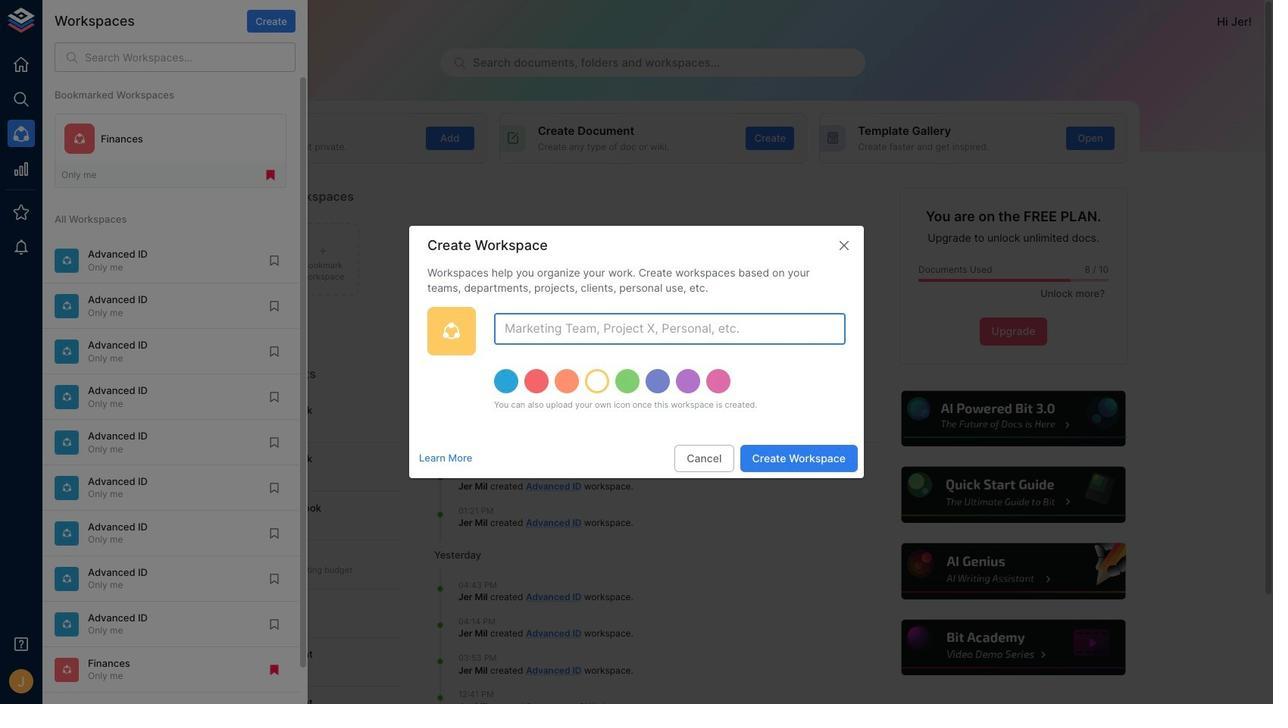 Task type: vqa. For each thing, say whether or not it's contained in the screenshot.
'Go Back' IMAGE
no



Task type: describe. For each thing, give the bounding box(es) containing it.
4 bookmark image from the top
[[268, 481, 281, 495]]

3 bookmark image from the top
[[268, 436, 281, 449]]

Search Workspaces... text field
[[85, 42, 296, 72]]

5 bookmark image from the top
[[268, 527, 281, 540]]

1 bookmark image from the top
[[268, 254, 281, 267]]

0 vertical spatial remove bookmark image
[[264, 168, 277, 182]]

1 bookmark image from the top
[[268, 299, 281, 313]]

2 help image from the top
[[900, 465, 1128, 525]]

2 bookmark image from the top
[[268, 345, 281, 358]]

1 vertical spatial remove bookmark image
[[268, 663, 281, 677]]

3 help image from the top
[[900, 541, 1128, 602]]

4 help image from the top
[[900, 618, 1128, 678]]



Task type: locate. For each thing, give the bounding box(es) containing it.
6 bookmark image from the top
[[268, 572, 281, 586]]

bookmark image
[[268, 254, 281, 267], [268, 390, 281, 404]]

remove bookmark image
[[264, 168, 277, 182], [268, 663, 281, 677]]

help image
[[900, 389, 1128, 449], [900, 465, 1128, 525], [900, 541, 1128, 602], [900, 618, 1128, 678]]

dialog
[[409, 226, 864, 478]]

bookmark image
[[268, 299, 281, 313], [268, 345, 281, 358], [268, 436, 281, 449], [268, 481, 281, 495], [268, 527, 281, 540], [268, 572, 281, 586], [268, 618, 281, 631]]

7 bookmark image from the top
[[268, 618, 281, 631]]

0 vertical spatial bookmark image
[[268, 254, 281, 267]]

1 help image from the top
[[900, 389, 1128, 449]]

Marketing Team, Project X, Personal, etc. text field
[[494, 313, 846, 345]]

1 vertical spatial bookmark image
[[268, 390, 281, 404]]

2 bookmark image from the top
[[268, 390, 281, 404]]



